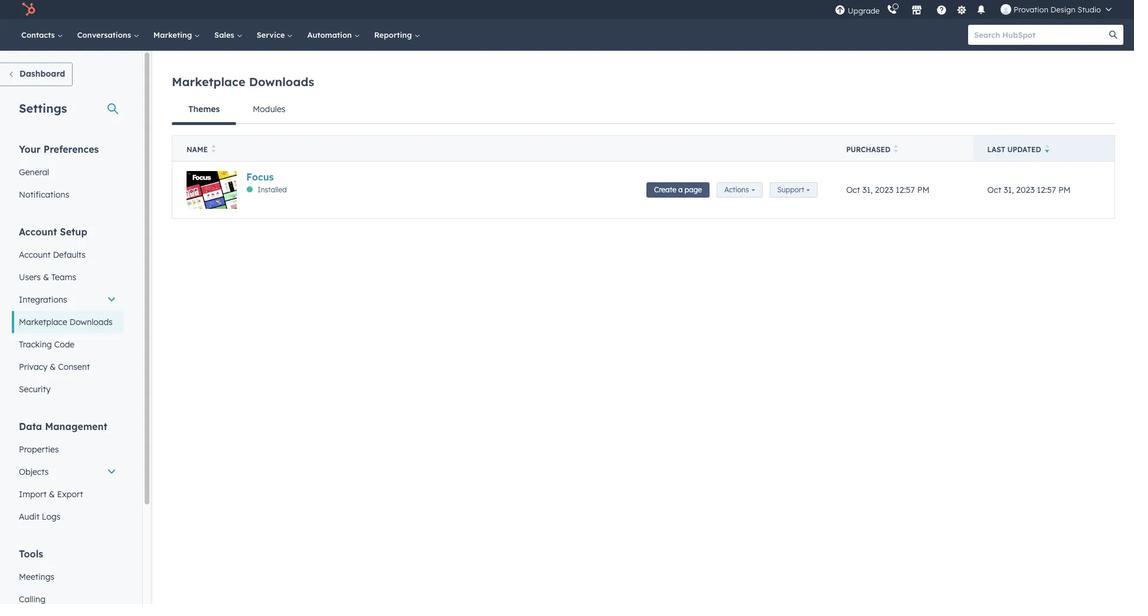 Task type: locate. For each thing, give the bounding box(es) containing it.
account setup element
[[12, 226, 123, 401]]

1 horizontal spatial 2023
[[1017, 185, 1035, 196]]

& right users
[[43, 272, 49, 283]]

themes link
[[172, 95, 236, 125]]

marketplace downloads up modules
[[172, 74, 314, 89]]

code
[[54, 340, 75, 350]]

preferences
[[44, 144, 99, 155]]

1 account from the top
[[19, 226, 57, 238]]

downloads up tracking code link
[[70, 317, 113, 328]]

2 account from the top
[[19, 250, 51, 261]]

oct
[[847, 185, 861, 196], [988, 185, 1002, 196]]

upgrade
[[848, 6, 880, 15]]

0 horizontal spatial pm
[[918, 185, 930, 196]]

marketplace up themes
[[172, 74, 246, 89]]

account up users
[[19, 250, 51, 261]]

help image
[[937, 5, 948, 16]]

0 horizontal spatial 31,
[[863, 185, 873, 196]]

objects button
[[12, 461, 123, 484]]

marketplace downloads inside account setup element
[[19, 317, 113, 328]]

press to sort. element
[[211, 145, 216, 155], [895, 145, 899, 155]]

31,
[[863, 185, 873, 196], [1004, 185, 1015, 196]]

descending sort. press to sort ascending. image
[[1046, 145, 1050, 153]]

12:57
[[896, 185, 916, 196], [1038, 185, 1057, 196]]

0 horizontal spatial marketplace
[[19, 317, 67, 328]]

31, down purchased
[[863, 185, 873, 196]]

0 horizontal spatial press to sort. element
[[211, 145, 216, 155]]

0 vertical spatial marketplace downloads
[[172, 74, 314, 89]]

1 horizontal spatial downloads
[[249, 74, 314, 89]]

hubspot image
[[21, 2, 35, 17]]

navigation
[[172, 95, 1116, 125]]

2023
[[876, 185, 894, 196], [1017, 185, 1035, 196]]

provation design studio
[[1014, 5, 1102, 14]]

1 horizontal spatial pm
[[1059, 185, 1071, 196]]

automation link
[[300, 19, 367, 51]]

last updated
[[988, 145, 1042, 154]]

1 horizontal spatial marketplace downloads
[[172, 74, 314, 89]]

1 2023 from the left
[[876, 185, 894, 196]]

logs
[[42, 512, 60, 523]]

search button
[[1104, 25, 1124, 45]]

downloads up "modules" 'link'
[[249, 74, 314, 89]]

press to sort. element right purchased
[[895, 145, 899, 155]]

last
[[988, 145, 1006, 154]]

create a page
[[655, 186, 702, 194]]

1 31, from the left
[[863, 185, 873, 196]]

31, down the last updated
[[1004, 185, 1015, 196]]

&
[[43, 272, 49, 283], [50, 362, 56, 373], [49, 490, 55, 500]]

sales
[[214, 30, 237, 40]]

2 press to sort. element from the left
[[895, 145, 899, 155]]

calling icon image
[[887, 5, 898, 15]]

menu
[[834, 0, 1121, 19]]

provation design studio button
[[994, 0, 1120, 19]]

setup
[[60, 226, 87, 238]]

1 vertical spatial &
[[50, 362, 56, 373]]

1 horizontal spatial oct 31, 2023 12:57 pm
[[988, 185, 1071, 196]]

service link
[[250, 19, 300, 51]]

pm down 'purchased' button
[[918, 185, 930, 196]]

service
[[257, 30, 287, 40]]

1 vertical spatial account
[[19, 250, 51, 261]]

marketplace downloads up the code on the left of page
[[19, 317, 113, 328]]

marketplace downloads
[[172, 74, 314, 89], [19, 317, 113, 328]]

themes
[[188, 104, 220, 115]]

& for consent
[[50, 362, 56, 373]]

settings
[[19, 101, 67, 116]]

12:57 down 'purchased' button
[[896, 185, 916, 196]]

1 vertical spatial marketplace downloads
[[19, 317, 113, 328]]

meetings
[[19, 572, 54, 583]]

account
[[19, 226, 57, 238], [19, 250, 51, 261]]

privacy
[[19, 362, 48, 373]]

account setup
[[19, 226, 87, 238]]

page
[[685, 186, 702, 194]]

2023 down purchased
[[876, 185, 894, 196]]

1 horizontal spatial marketplace
[[172, 74, 246, 89]]

pm down last updated button
[[1059, 185, 1071, 196]]

press to sort. image
[[895, 145, 899, 153]]

marketplace down integrations
[[19, 317, 67, 328]]

2 vertical spatial &
[[49, 490, 55, 500]]

general
[[19, 167, 49, 178]]

navigation containing themes
[[172, 95, 1116, 125]]

support button
[[770, 183, 818, 198]]

create
[[655, 186, 677, 194]]

tracking code link
[[12, 334, 123, 356]]

marketplaces button
[[905, 0, 930, 19]]

oct down purchased
[[847, 185, 861, 196]]

dashboard
[[19, 69, 65, 79]]

import
[[19, 490, 47, 500]]

1 horizontal spatial 31,
[[1004, 185, 1015, 196]]

notifications image
[[977, 5, 987, 16]]

integrations
[[19, 295, 67, 305]]

0 horizontal spatial oct 31, 2023 12:57 pm
[[847, 185, 930, 196]]

downloads inside account setup element
[[70, 317, 113, 328]]

oct 31, 2023 12:57 pm down press to sort. icon
[[847, 185, 930, 196]]

upgrade image
[[835, 5, 846, 16]]

settings link
[[955, 3, 970, 16]]

1 horizontal spatial 12:57
[[1038, 185, 1057, 196]]

0 vertical spatial account
[[19, 226, 57, 238]]

contacts
[[21, 30, 57, 40]]

0 horizontal spatial downloads
[[70, 317, 113, 328]]

press to sort. image
[[211, 145, 216, 153]]

1 horizontal spatial oct
[[988, 185, 1002, 196]]

data
[[19, 421, 42, 433]]

support
[[778, 186, 805, 194]]

1 press to sort. element from the left
[[211, 145, 216, 155]]

oct 31, 2023 12:57 pm down updated at right
[[988, 185, 1071, 196]]

1 vertical spatial marketplace
[[19, 317, 67, 328]]

data management
[[19, 421, 107, 433]]

tools
[[19, 549, 43, 561]]

press to sort. element for name
[[211, 145, 216, 155]]

1 pm from the left
[[918, 185, 930, 196]]

2023 down updated at right
[[1017, 185, 1035, 196]]

0 horizontal spatial marketplace downloads
[[19, 317, 113, 328]]

teams
[[51, 272, 76, 283]]

0 horizontal spatial 2023
[[876, 185, 894, 196]]

focus
[[247, 171, 274, 183]]

hubspot link
[[14, 2, 44, 17]]

0 horizontal spatial 12:57
[[896, 185, 916, 196]]

0 vertical spatial &
[[43, 272, 49, 283]]

conversations link
[[70, 19, 146, 51]]

press to sort. element inside 'purchased' button
[[895, 145, 899, 155]]

2 oct 31, 2023 12:57 pm from the left
[[988, 185, 1071, 196]]

& left the export at the left bottom of page
[[49, 490, 55, 500]]

2 12:57 from the left
[[1038, 185, 1057, 196]]

account for account defaults
[[19, 250, 51, 261]]

account up account defaults
[[19, 226, 57, 238]]

contacts link
[[14, 19, 70, 51]]

marketplaces image
[[912, 5, 923, 16]]

reporting link
[[367, 19, 427, 51]]

12:57 down descending sort. press to sort ascending. element
[[1038, 185, 1057, 196]]

account defaults
[[19, 250, 86, 261]]

oct down last
[[988, 185, 1002, 196]]

consent
[[58, 362, 90, 373]]

1 horizontal spatial press to sort. element
[[895, 145, 899, 155]]

pm
[[918, 185, 930, 196], [1059, 185, 1071, 196]]

& right privacy
[[50, 362, 56, 373]]

settings image
[[957, 5, 967, 16]]

& inside data management element
[[49, 490, 55, 500]]

0 horizontal spatial oct
[[847, 185, 861, 196]]

press to sort. element inside name button
[[211, 145, 216, 155]]

help button
[[932, 0, 952, 19]]

sales link
[[207, 19, 250, 51]]

& for export
[[49, 490, 55, 500]]

purchased
[[847, 145, 891, 154]]

notifications link
[[12, 184, 123, 206]]

downloads
[[249, 74, 314, 89], [70, 317, 113, 328]]

account defaults link
[[12, 244, 123, 266]]

security link
[[12, 379, 123, 401]]

management
[[45, 421, 107, 433]]

reporting
[[374, 30, 414, 40]]

press to sort. element right name
[[211, 145, 216, 155]]

1 vertical spatial downloads
[[70, 317, 113, 328]]

2 2023 from the left
[[1017, 185, 1035, 196]]

objects
[[19, 467, 49, 478]]

import & export
[[19, 490, 83, 500]]



Task type: vqa. For each thing, say whether or not it's contained in the screenshot.
to inside the DATA PRIVACY SETTINGS MAKE IT EASIER TO ASK FOR CONSENT AND MANAGE COMMUNICATION PREFERENCES WHEN USING TOOLS THAT COLLECT A CONTACT'S PERSONAL DATA. RECORDING CUSTOMER CONSENT AND PROTECTING PERSONAL DATA IS SOMETIMES REQUIRED BY LAW, INCLUDING UNDER THE EUROPEAN UNION'S GENERAL DATA PROTECTION REGULATION (GDPR) AND OTHER DATA PRIVACY LAWS.
no



Task type: describe. For each thing, give the bounding box(es) containing it.
focus link
[[247, 171, 274, 183]]

export
[[57, 490, 83, 500]]

modules link
[[236, 95, 302, 123]]

tracking code
[[19, 340, 75, 350]]

import & export link
[[12, 484, 123, 506]]

design
[[1051, 5, 1076, 14]]

name
[[187, 145, 208, 154]]

automation
[[307, 30, 354, 40]]

actions button
[[717, 183, 763, 198]]

notifications button
[[972, 0, 992, 19]]

installed
[[258, 186, 287, 194]]

properties
[[19, 445, 59, 455]]

Search HubSpot search field
[[969, 25, 1114, 45]]

1 12:57 from the left
[[896, 185, 916, 196]]

actions
[[725, 186, 750, 194]]

studio
[[1078, 5, 1102, 14]]

2 pm from the left
[[1059, 185, 1071, 196]]

privacy & consent
[[19, 362, 90, 373]]

properties link
[[12, 439, 123, 461]]

tools element
[[12, 548, 123, 605]]

calling icon button
[[883, 2, 903, 17]]

a
[[679, 186, 683, 194]]

audit logs
[[19, 512, 60, 523]]

marketing
[[153, 30, 194, 40]]

marketplace inside account setup element
[[19, 317, 67, 328]]

users & teams link
[[12, 266, 123, 289]]

purchased button
[[833, 136, 974, 162]]

your preferences element
[[12, 143, 123, 206]]

descending sort. press to sort ascending. element
[[1046, 145, 1050, 155]]

0 vertical spatial downloads
[[249, 74, 314, 89]]

provation
[[1014, 5, 1049, 14]]

account for account setup
[[19, 226, 57, 238]]

menu containing provation design studio
[[834, 0, 1121, 19]]

meetings link
[[12, 567, 123, 589]]

marketplace downloads link
[[12, 311, 123, 334]]

users
[[19, 272, 41, 283]]

press to sort. element for purchased
[[895, 145, 899, 155]]

defaults
[[53, 250, 86, 261]]

1 oct from the left
[[847, 185, 861, 196]]

2 31, from the left
[[1004, 185, 1015, 196]]

conversations
[[77, 30, 133, 40]]

0 vertical spatial marketplace
[[172, 74, 246, 89]]

james peterson image
[[1001, 4, 1012, 15]]

modules
[[253, 104, 286, 115]]

audit
[[19, 512, 40, 523]]

general link
[[12, 161, 123, 184]]

users & teams
[[19, 272, 76, 283]]

updated
[[1008, 145, 1042, 154]]

name button
[[172, 136, 833, 162]]

& for teams
[[43, 272, 49, 283]]

privacy & consent link
[[12, 356, 123, 379]]

tracking
[[19, 340, 52, 350]]

search image
[[1110, 31, 1118, 39]]

last updated button
[[974, 136, 1116, 162]]

data management element
[[12, 421, 123, 529]]

your
[[19, 144, 41, 155]]

your preferences
[[19, 144, 99, 155]]

integrations button
[[12, 289, 123, 311]]

dashboard link
[[0, 63, 73, 86]]

security
[[19, 385, 51, 395]]

marketing link
[[146, 19, 207, 51]]

1 oct 31, 2023 12:57 pm from the left
[[847, 185, 930, 196]]

audit logs link
[[12, 506, 123, 529]]

notifications
[[19, 190, 69, 200]]

create a page button
[[647, 183, 710, 198]]

2 oct from the left
[[988, 185, 1002, 196]]



